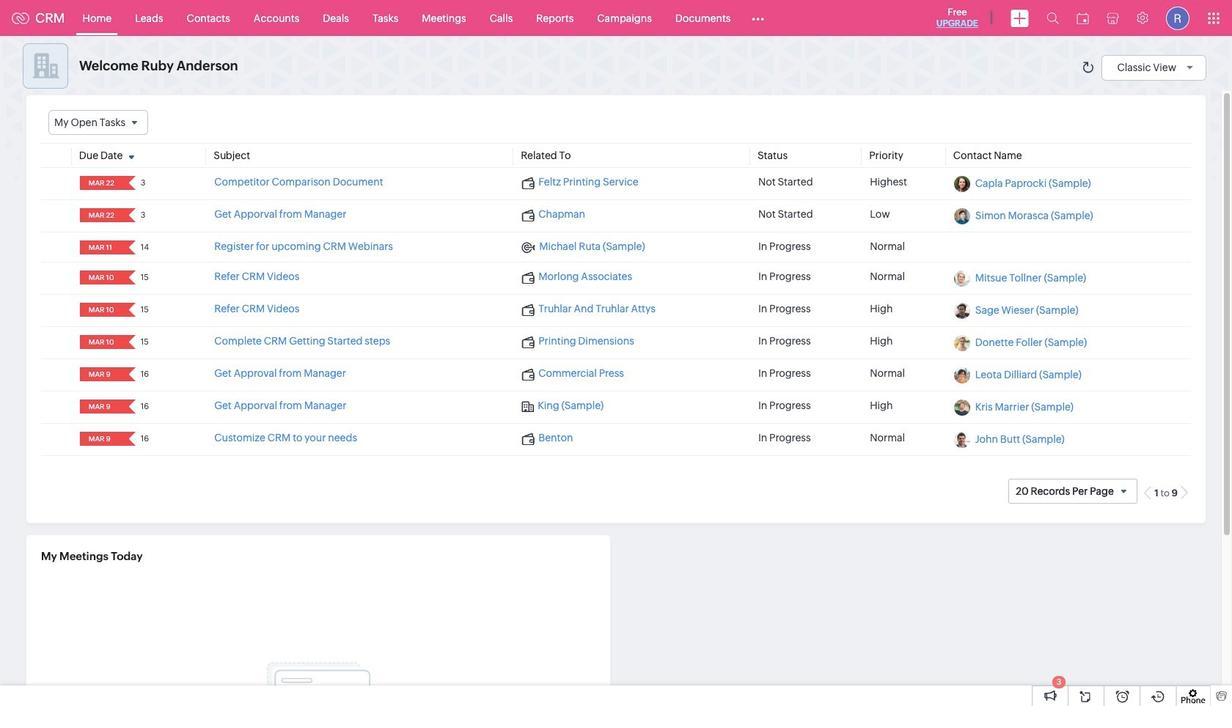 Task type: vqa. For each thing, say whether or not it's contained in the screenshot.
topmost mmm d, yyyy 'Text Box'
no



Task type: describe. For each thing, give the bounding box(es) containing it.
create menu element
[[1002, 0, 1038, 36]]

search element
[[1038, 0, 1068, 36]]

Other Modules field
[[743, 6, 774, 30]]

logo image
[[12, 12, 29, 24]]

calendar image
[[1077, 12, 1089, 24]]



Task type: locate. For each thing, give the bounding box(es) containing it.
profile element
[[1157, 0, 1199, 36]]

None field
[[48, 110, 148, 135], [84, 176, 119, 190], [84, 208, 119, 222], [84, 241, 119, 255], [84, 271, 119, 285], [84, 303, 119, 317], [84, 335, 119, 349], [84, 368, 119, 382], [84, 400, 119, 414], [84, 432, 119, 446], [48, 110, 148, 135], [84, 176, 119, 190], [84, 208, 119, 222], [84, 241, 119, 255], [84, 271, 119, 285], [84, 303, 119, 317], [84, 335, 119, 349], [84, 368, 119, 382], [84, 400, 119, 414], [84, 432, 119, 446]]

search image
[[1047, 12, 1059, 24]]

create menu image
[[1011, 9, 1029, 27]]

profile image
[[1166, 6, 1190, 30]]



